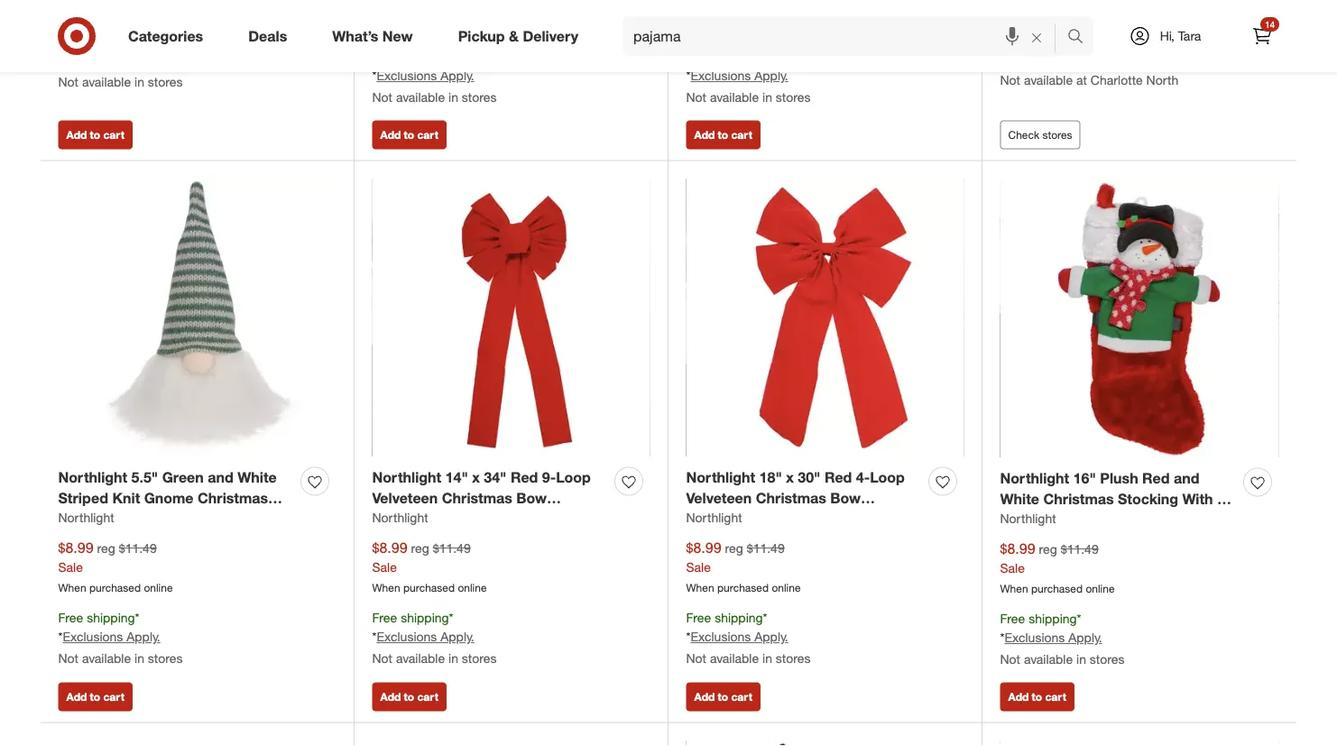 Task type: locate. For each thing, give the bounding box(es) containing it.
when
[[58, 4, 86, 18], [372, 19, 400, 33], [1000, 20, 1029, 34], [58, 581, 86, 594], [372, 581, 400, 594], [686, 581, 715, 594], [1000, 581, 1029, 595]]

northlight 18" x 30" red 4-loop velveteen christmas bow decoration link
[[686, 467, 922, 527]]

sale for northlight 5.5" green and white striped knit gnome christmas figure
[[58, 559, 83, 575]]

northlight 5.5" green and white striped knit gnome christmas figure image
[[58, 179, 336, 457], [58, 179, 336, 457]]

$11.49 for 16"
[[1061, 541, 1099, 557]]

shipping
[[87, 34, 135, 49], [715, 49, 763, 65], [87, 610, 135, 626], [401, 610, 449, 626], [715, 610, 763, 626], [1029, 611, 1077, 627]]

1 velveteen from the left
[[372, 489, 438, 507]]

red left 4- on the bottom of the page
[[825, 469, 852, 486]]

bow
[[517, 489, 547, 507], [831, 489, 861, 507]]

christmas inside northlight 18" x 30" red 4-loop velveteen christmas bow decoration
[[756, 489, 827, 507]]

$8.99 reg $11.49 sale when purchased online
[[58, 539, 173, 594], [372, 539, 487, 594], [686, 539, 801, 594], [1000, 540, 1115, 595]]

online down northlight 18" x 30" red 4-loop velveteen christmas bow decoration
[[772, 581, 801, 594]]

0 horizontal spatial when purchased online
[[58, 4, 173, 18]]

x left 34"
[[472, 469, 480, 486]]

not
[[1000, 72, 1021, 88], [58, 74, 79, 90], [372, 90, 393, 105], [686, 90, 707, 105], [58, 651, 79, 666], [372, 651, 393, 666], [686, 651, 707, 666], [1000, 652, 1021, 667]]

What can we help you find? suggestions appear below search field
[[623, 16, 1072, 56]]

northlight link
[[58, 509, 114, 527], [372, 509, 428, 527], [686, 509, 742, 527], [1000, 509, 1057, 527]]

christmas down 16"
[[1044, 490, 1114, 508]]

decoration inside northlight 14" x 34" red 9-loop velveteen christmas bow decoration
[[372, 510, 448, 527]]

bottle
[[1111, 511, 1152, 528]]

free shipping * * exclusions apply. not available in stores for northlight 18" x 30" red 4-loop velveteen christmas bow decoration
[[686, 610, 811, 666]]

red inside the northlight 16" plush red and white christmas stocking with a snowman wine bottle sleeve
[[1143, 470, 1170, 487]]

0 horizontal spatial velveteen
[[372, 489, 438, 507]]

reg for northlight 5.5" green and white striped knit gnome christmas figure
[[97, 540, 115, 556]]

&
[[509, 27, 519, 45]]

decoration down 18"
[[686, 510, 762, 527]]

categories
[[128, 27, 203, 45]]

northlight 18" x 30" red 4-loop velveteen christmas bow decoration image
[[686, 179, 964, 457], [686, 179, 964, 457]]

christmas for 34"
[[442, 489, 513, 507]]

reg down the figure
[[97, 540, 115, 556]]

exclusions apply. link
[[63, 52, 160, 68], [377, 68, 475, 84], [691, 68, 789, 84], [63, 629, 160, 645], [377, 629, 475, 645], [691, 629, 789, 645], [1005, 630, 1103, 646]]

when purchased online up not
[[1000, 20, 1115, 34]]

shipping for northlight 16" plush red and white christmas stocking with a snowman wine bottle sleeve
[[1029, 611, 1077, 627]]

not
[[1054, 50, 1072, 66]]

1 horizontal spatial loop
[[870, 469, 905, 486]]

white
[[238, 469, 277, 486], [1000, 490, 1040, 508]]

northlight 16" plush red and white christmas stocking with a snowman wine bottle sleeve
[[1000, 470, 1226, 528]]

1 loop from the left
[[556, 469, 591, 486]]

purchased
[[89, 4, 141, 18], [403, 19, 455, 33], [1032, 20, 1083, 34], [89, 581, 141, 594], [403, 581, 455, 594], [718, 581, 769, 594], [1032, 581, 1083, 595]]

northlight 21.5" red and black plaid with dots and faux fur cuff christmas stocking image
[[686, 741, 964, 746], [686, 741, 964, 746]]

free shipping * * exclusions apply. not available in stores
[[58, 34, 183, 90], [686, 49, 811, 105], [58, 610, 183, 666], [372, 610, 497, 666], [686, 610, 811, 666], [1000, 611, 1125, 667]]

decoration
[[372, 510, 448, 527], [686, 510, 762, 527]]

white right green at left
[[238, 469, 277, 486]]

0 horizontal spatial bow
[[517, 489, 547, 507]]

$11.49 down knit
[[119, 540, 157, 556]]

add
[[66, 128, 87, 142], [380, 128, 401, 142], [695, 128, 715, 142], [66, 690, 87, 704], [380, 690, 401, 704], [695, 690, 715, 704], [1009, 690, 1029, 704]]

christmas down 34"
[[442, 489, 513, 507]]

loop right "30""
[[870, 469, 905, 486]]

1 horizontal spatial white
[[1000, 490, 1040, 508]]

available
[[1076, 50, 1125, 66], [1024, 72, 1073, 88], [82, 74, 131, 90], [396, 90, 445, 105], [710, 90, 759, 105], [82, 651, 131, 666], [396, 651, 445, 666], [710, 651, 759, 666], [1024, 652, 1073, 667]]

x left "30""
[[786, 469, 794, 486]]

red left 9-
[[511, 469, 538, 486]]

$8.99 reg $11.49 sale when purchased online down northlight 14" x 34" red 9-loop velveteen christmas bow decoration
[[372, 539, 487, 594]]

$8.99 reg $11.49 sale when purchased online for northlight 18" x 30" red 4-loop velveteen christmas bow decoration
[[686, 539, 801, 594]]

2 loop from the left
[[870, 469, 905, 486]]

bow for 4-
[[831, 489, 861, 507]]

$8.99 reg $11.49 sale when purchased online for northlight 14" x 34" red 9-loop velveteen christmas bow decoration
[[372, 539, 487, 594]]

0 horizontal spatial white
[[238, 469, 277, 486]]

velveteen
[[372, 489, 438, 507], [686, 489, 752, 507]]

and
[[208, 469, 234, 486], [1174, 470, 1200, 487]]

exclusions
[[63, 52, 123, 68], [377, 68, 437, 84], [691, 68, 751, 84], [63, 629, 123, 645], [377, 629, 437, 645], [691, 629, 751, 645], [1005, 630, 1065, 646]]

add to cart button
[[58, 121, 133, 150], [372, 121, 447, 150], [686, 121, 761, 150], [58, 683, 133, 712], [372, 683, 447, 712], [686, 683, 761, 712], [1000, 683, 1075, 712]]

apply.
[[127, 52, 160, 68], [441, 68, 475, 84], [755, 68, 789, 84], [127, 629, 160, 645], [441, 629, 475, 645], [755, 629, 789, 645], [1069, 630, 1103, 646]]

1 horizontal spatial x
[[786, 469, 794, 486]]

when purchased online for shipping
[[58, 4, 173, 18]]

1 horizontal spatial velveteen
[[686, 489, 752, 507]]

1 horizontal spatial bow
[[831, 489, 861, 507]]

$11.49
[[119, 540, 157, 556], [433, 540, 471, 556], [747, 540, 785, 556], [1061, 541, 1099, 557]]

$8.99 for northlight 5.5" green and white striped knit gnome christmas figure
[[58, 539, 93, 556]]

northlight 14" x 34" red 9-loop velveteen christmas bow decoration image
[[372, 179, 650, 457], [372, 179, 650, 457]]

christmas inside northlight 5.5" green and white striped knit gnome christmas figure
[[198, 489, 268, 507]]

*
[[135, 34, 139, 49], [763, 49, 768, 65], [58, 52, 63, 68], [372, 68, 377, 84], [686, 68, 691, 84], [135, 610, 139, 626], [449, 610, 454, 626], [763, 610, 768, 626], [1077, 611, 1082, 627], [58, 629, 63, 645], [372, 629, 377, 645], [686, 629, 691, 645], [1000, 630, 1005, 646]]

when purchased online
[[58, 4, 173, 18], [372, 19, 487, 33], [1000, 20, 1115, 34]]

$11.49 down northlight 18" x 30" red 4-loop velveteen christmas bow decoration
[[747, 540, 785, 556]]

pickup & delivery link
[[443, 16, 601, 56]]

what's new link
[[317, 16, 436, 56]]

1 horizontal spatial and
[[1174, 470, 1200, 487]]

reg down northlight 14" x 34" red 9-loop velveteen christmas bow decoration
[[411, 540, 429, 556]]

free shipping * * exclusions apply. not available in stores for northlight 5.5" green and white striped knit gnome christmas figure
[[58, 610, 183, 666]]

striped
[[58, 489, 108, 507]]

online left &
[[458, 19, 487, 33]]

bow inside northlight 14" x 34" red 9-loop velveteen christmas bow decoration
[[517, 489, 547, 507]]

$8.99 reg $11.49 sale when purchased online down the figure
[[58, 539, 173, 594]]

$8.99 reg $11.49 sale when purchased online for northlight 5.5" green and white striped knit gnome christmas figure
[[58, 539, 173, 594]]

and up with
[[1174, 470, 1200, 487]]

red
[[511, 469, 538, 486], [825, 469, 852, 486], [1143, 470, 1170, 487]]

reg
[[97, 540, 115, 556], [411, 540, 429, 556], [725, 540, 744, 556], [1039, 541, 1058, 557]]

2 velveteen from the left
[[686, 489, 752, 507]]

1 vertical spatial white
[[1000, 490, 1040, 508]]

x inside northlight 18" x 30" red 4-loop velveteen christmas bow decoration
[[786, 469, 794, 486]]

x
[[472, 469, 480, 486], [786, 469, 794, 486]]

northlight 16" plush red and white christmas stocking with a snowman wine bottle sleeve image
[[1000, 179, 1279, 458], [1000, 179, 1279, 458]]

5.5"
[[131, 469, 158, 486]]

stores
[[148, 74, 183, 90], [462, 90, 497, 105], [776, 90, 811, 105], [1043, 128, 1073, 142], [148, 651, 183, 666], [462, 651, 497, 666], [776, 651, 811, 666], [1090, 652, 1125, 667]]

when purchased online for exclusions
[[372, 19, 487, 33]]

red inside northlight 14" x 34" red 9-loop velveteen christmas bow decoration
[[511, 469, 538, 486]]

northlight inside northlight 14" x 34" red 9-loop velveteen christmas bow decoration
[[372, 469, 441, 486]]

decoration inside northlight 18" x 30" red 4-loop velveteen christmas bow decoration
[[686, 510, 762, 527]]

0 horizontal spatial decoration
[[372, 510, 448, 527]]

in inside * exclusions apply. not available in stores
[[449, 90, 458, 105]]

reg for northlight 14" x 34" red 9-loop velveteen christmas bow decoration
[[411, 540, 429, 556]]

christmas down "30""
[[756, 489, 827, 507]]

0 vertical spatial white
[[238, 469, 277, 486]]

x inside northlight 14" x 34" red 9-loop velveteen christmas bow decoration
[[472, 469, 480, 486]]

northlight 18" x 30" red 4-loop velveteen christmas bow decoration
[[686, 469, 905, 527]]

loop for 9-
[[556, 469, 591, 486]]

2 bow from the left
[[831, 489, 861, 507]]

sale
[[58, 559, 83, 575], [372, 559, 397, 575], [686, 559, 711, 575], [1000, 560, 1025, 576]]

$8.99 reg $11.49 sale when purchased online down the 'snowman'
[[1000, 540, 1115, 595]]

cart
[[103, 128, 124, 142], [417, 128, 439, 142], [731, 128, 753, 142], [103, 690, 124, 704], [417, 690, 439, 704], [731, 690, 753, 704], [1046, 690, 1067, 704]]

sale for northlight 14" x 34" red 9-loop velveteen christmas bow decoration
[[372, 559, 397, 575]]

0 horizontal spatial and
[[208, 469, 234, 486]]

decoration down "14""
[[372, 510, 448, 527]]

1 bow from the left
[[517, 489, 547, 507]]

shipping for northlight 5.5" green and white striped knit gnome christmas figure
[[87, 610, 135, 626]]

0 horizontal spatial red
[[511, 469, 538, 486]]

$8.99 reg $11.49 sale when purchased online down northlight 18" x 30" red 4-loop velveteen christmas bow decoration
[[686, 539, 801, 594]]

0 horizontal spatial x
[[472, 469, 480, 486]]

to
[[90, 128, 100, 142], [404, 128, 414, 142], [718, 128, 728, 142], [90, 690, 100, 704], [404, 690, 414, 704], [718, 690, 728, 704], [1032, 690, 1043, 704]]

x for 34"
[[472, 469, 480, 486]]

velveteen inside northlight 18" x 30" red 4-loop velveteen christmas bow decoration
[[686, 489, 752, 507]]

reg down northlight 18" x 30" red 4-loop velveteen christmas bow decoration
[[725, 540, 744, 556]]

northlight link for northlight 5.5" green and white striped knit gnome christmas figure
[[58, 509, 114, 527]]

online up shipping not available not available at charlotte north
[[1086, 20, 1115, 34]]

bow inside northlight 18" x 30" red 4-loop velveteen christmas bow decoration
[[831, 489, 861, 507]]

available inside * exclusions apply. not available in stores
[[396, 90, 445, 105]]

1 horizontal spatial when purchased online
[[372, 19, 487, 33]]

2 horizontal spatial red
[[1143, 470, 1170, 487]]

new
[[383, 27, 413, 45]]

2 x from the left
[[786, 469, 794, 486]]

$11.49 down northlight 14" x 34" red 9-loop velveteen christmas bow decoration
[[433, 540, 471, 556]]

1 decoration from the left
[[372, 510, 448, 527]]

red for 4-
[[825, 469, 852, 486]]

velveteen inside northlight 14" x 34" red 9-loop velveteen christmas bow decoration
[[372, 489, 438, 507]]

red inside northlight 18" x 30" red 4-loop velveteen christmas bow decoration
[[825, 469, 852, 486]]

loop inside northlight 14" x 34" red 9-loop velveteen christmas bow decoration
[[556, 469, 591, 486]]

search
[[1060, 29, 1103, 47]]

bow down 9-
[[517, 489, 547, 507]]

free
[[58, 34, 83, 49], [686, 49, 711, 65], [58, 610, 83, 626], [372, 610, 397, 626], [686, 610, 711, 626], [1000, 611, 1026, 627]]

$8.99 for northlight 18" x 30" red 4-loop velveteen christmas bow decoration
[[686, 539, 722, 556]]

$8.99
[[58, 539, 93, 556], [372, 539, 408, 556], [686, 539, 722, 556], [1000, 540, 1036, 557]]

2 decoration from the left
[[686, 510, 762, 527]]

shipping for northlight 18" x 30" red 4-loop velveteen christmas bow decoration
[[715, 610, 763, 626]]

stores inside button
[[1043, 128, 1073, 142]]

in
[[134, 74, 144, 90], [449, 90, 458, 105], [763, 90, 772, 105], [134, 651, 144, 666], [449, 651, 458, 666], [763, 651, 772, 666], [1077, 652, 1087, 667]]

add to cart
[[66, 128, 124, 142], [380, 128, 439, 142], [695, 128, 753, 142], [66, 690, 124, 704], [380, 690, 439, 704], [695, 690, 753, 704], [1009, 690, 1067, 704]]

when purchased online up * exclusions apply. not available in stores
[[372, 19, 487, 33]]

northlight
[[58, 469, 127, 486], [372, 469, 441, 486], [686, 469, 756, 486], [1000, 470, 1070, 487], [58, 509, 114, 525], [372, 509, 428, 525], [686, 509, 742, 525], [1000, 510, 1057, 526]]

when purchased online up categories
[[58, 4, 173, 18]]

white up the 'snowman'
[[1000, 490, 1040, 508]]

decoration for northlight 18" x 30" red 4-loop velveteen christmas bow decoration
[[686, 510, 762, 527]]

christmas
[[198, 489, 268, 507], [442, 489, 513, 507], [756, 489, 827, 507], [1044, 490, 1114, 508]]

christmas down green at left
[[198, 489, 268, 507]]

search button
[[1060, 16, 1103, 60]]

northlight pack of 14 red mini velveteen christmas bow decorations 3" image
[[1000, 741, 1279, 746], [1000, 741, 1279, 746]]

shipping
[[1000, 50, 1051, 66]]

reg for northlight 16" plush red and white christmas stocking with a snowman wine bottle sleeve
[[1039, 541, 1058, 557]]

and inside the northlight 16" plush red and white christmas stocking with a snowman wine bottle sleeve
[[1174, 470, 1200, 487]]

x for 30"
[[786, 469, 794, 486]]

hi,
[[1160, 28, 1175, 44]]

white inside the northlight 16" plush red and white christmas stocking with a snowman wine bottle sleeve
[[1000, 490, 1040, 508]]

christmas inside the northlight 16" plush red and white christmas stocking with a snowman wine bottle sleeve
[[1044, 490, 1114, 508]]

bow down 4- on the bottom of the page
[[831, 489, 861, 507]]

check stores button
[[1000, 121, 1081, 150]]

$11.49 down wine
[[1061, 541, 1099, 557]]

christmas inside northlight 14" x 34" red 9-loop velveteen christmas bow decoration
[[442, 489, 513, 507]]

online
[[144, 4, 173, 18], [458, 19, 487, 33], [1086, 20, 1115, 34], [144, 581, 173, 594], [458, 581, 487, 594], [772, 581, 801, 594], [1086, 581, 1115, 595]]

14 link
[[1243, 16, 1283, 56]]

0 horizontal spatial loop
[[556, 469, 591, 486]]

reg down the 'snowman'
[[1039, 541, 1058, 557]]

red up stocking
[[1143, 470, 1170, 487]]

sale for northlight 16" plush red and white christmas stocking with a snowman wine bottle sleeve
[[1000, 560, 1025, 576]]

1 horizontal spatial decoration
[[686, 510, 762, 527]]

and right green at left
[[208, 469, 234, 486]]

loop
[[556, 469, 591, 486], [870, 469, 905, 486]]

loop inside northlight 18" x 30" red 4-loop velveteen christmas bow decoration
[[870, 469, 905, 486]]

1 x from the left
[[472, 469, 480, 486]]

2 horizontal spatial when purchased online
[[1000, 20, 1115, 34]]

1 horizontal spatial red
[[825, 469, 852, 486]]

northlight inside northlight 5.5" green and white striped knit gnome christmas figure
[[58, 469, 127, 486]]

online down northlight 14" x 34" red 9-loop velveteen christmas bow decoration
[[458, 581, 487, 594]]

loop right 34"
[[556, 469, 591, 486]]



Task type: describe. For each thing, give the bounding box(es) containing it.
northlight 14" x 34" red 9-loop velveteen christmas bow decoration
[[372, 469, 591, 527]]

not inside * exclusions apply. not available in stores
[[372, 90, 393, 105]]

free for northlight 5.5" green and white striped knit gnome christmas figure
[[58, 610, 83, 626]]

16"
[[1074, 470, 1096, 487]]

reg for northlight 18" x 30" red 4-loop velveteen christmas bow decoration
[[725, 540, 744, 556]]

free for northlight 16" plush red and white christmas stocking with a snowman wine bottle sleeve
[[1000, 611, 1026, 627]]

$11.49 for 5.5"
[[119, 540, 157, 556]]

9-
[[542, 469, 556, 486]]

exclusions inside * exclusions apply. not available in stores
[[377, 68, 437, 84]]

white inside northlight 5.5" green and white striped knit gnome christmas figure
[[238, 469, 277, 486]]

30"
[[798, 469, 821, 486]]

sleeve
[[1156, 511, 1201, 528]]

18"
[[760, 469, 782, 486]]

apply. inside * exclusions apply. not available in stores
[[441, 68, 475, 84]]

northlight link for northlight 14" x 34" red 9-loop velveteen christmas bow decoration
[[372, 509, 428, 527]]

gnome
[[144, 489, 194, 507]]

$8.99 for northlight 16" plush red and white christmas stocking with a snowman wine bottle sleeve
[[1000, 540, 1036, 557]]

sale for northlight 18" x 30" red 4-loop velveteen christmas bow decoration
[[686, 559, 711, 575]]

northlight inside northlight 18" x 30" red 4-loop velveteen christmas bow decoration
[[686, 469, 756, 486]]

shipping not available not available at charlotte north
[[1000, 50, 1179, 88]]

deals
[[248, 27, 287, 45]]

snowman
[[1000, 511, 1069, 528]]

14"
[[445, 469, 468, 486]]

northlight inside the northlight 16" plush red and white christmas stocking with a snowman wine bottle sleeve
[[1000, 470, 1070, 487]]

decoration for northlight 14" x 34" red 9-loop velveteen christmas bow decoration
[[372, 510, 448, 527]]

and inside northlight 5.5" green and white striped knit gnome christmas figure
[[208, 469, 234, 486]]

red for 9-
[[511, 469, 538, 486]]

northlight link for northlight 18" x 30" red 4-loop velveteen christmas bow decoration
[[686, 509, 742, 527]]

* exclusions apply. not available in stores
[[372, 68, 497, 105]]

check stores
[[1009, 128, 1073, 142]]

northlight 14" x 34" red 9-loop velveteen christmas bow decoration link
[[372, 467, 608, 527]]

$8.99 reg $11.49 sale when purchased online for northlight 16" plush red and white christmas stocking with a snowman wine bottle sleeve
[[1000, 540, 1115, 595]]

tara
[[1179, 28, 1202, 44]]

* inside * exclusions apply. not available in stores
[[372, 68, 377, 84]]

free for northlight 18" x 30" red 4-loop velveteen christmas bow decoration
[[686, 610, 711, 626]]

figure
[[58, 510, 102, 527]]

northlight 5.5" green and white striped knit gnome christmas figure link
[[58, 467, 294, 527]]

christmas for and
[[198, 489, 268, 507]]

green
[[162, 469, 204, 486]]

charlotte
[[1091, 72, 1143, 88]]

pickup & delivery
[[458, 27, 579, 45]]

a
[[1218, 490, 1226, 508]]

christmas for 30"
[[756, 489, 827, 507]]

$8.99 for northlight 14" x 34" red 9-loop velveteen christmas bow decoration
[[372, 539, 408, 556]]

hi, tara
[[1160, 28, 1202, 44]]

velveteen for 18"
[[686, 489, 752, 507]]

4-
[[856, 469, 870, 486]]

$11.49 for 14"
[[433, 540, 471, 556]]

not inside shipping not available not available at charlotte north
[[1000, 72, 1021, 88]]

northlight 12.5" red and gray polka dots santa gnome head christmas pick image
[[372, 741, 650, 746]]

delivery
[[523, 27, 579, 45]]

stores inside * exclusions apply. not available in stores
[[462, 90, 497, 105]]

deals link
[[233, 16, 310, 56]]

shipping for northlight 14" x 34" red 9-loop velveteen christmas bow decoration
[[401, 610, 449, 626]]

what's
[[332, 27, 379, 45]]

online down wine
[[1086, 581, 1115, 595]]

free shipping * * exclusions apply. not available in stores for northlight 14" x 34" red 9-loop velveteen christmas bow decoration
[[372, 610, 497, 666]]

check
[[1009, 128, 1040, 142]]

online up categories
[[144, 4, 173, 18]]

14
[[1265, 19, 1275, 30]]

free shipping * * exclusions apply. not available in stores for northlight 16" plush red and white christmas stocking with a snowman wine bottle sleeve
[[1000, 611, 1125, 667]]

loop for 4-
[[870, 469, 905, 486]]

at
[[1077, 72, 1088, 88]]

what's new
[[332, 27, 413, 45]]

knit
[[112, 489, 140, 507]]

online down northlight 5.5" green and white striped knit gnome christmas figure at left
[[144, 581, 173, 594]]

free for northlight 14" x 34" red 9-loop velveteen christmas bow decoration
[[372, 610, 397, 626]]

with
[[1183, 490, 1214, 508]]

pickup
[[458, 27, 505, 45]]

north
[[1147, 72, 1179, 88]]

northlight link for northlight 16" plush red and white christmas stocking with a snowman wine bottle sleeve
[[1000, 509, 1057, 527]]

$11.49 for 18"
[[747, 540, 785, 556]]

stocking
[[1118, 490, 1179, 508]]

bow for 9-
[[517, 489, 547, 507]]

velveteen for 14"
[[372, 489, 438, 507]]

northlight 5.5" green and white striped knit gnome christmas figure
[[58, 469, 277, 527]]

plush
[[1100, 470, 1139, 487]]

categories link
[[113, 16, 226, 56]]

34"
[[484, 469, 507, 486]]

wine
[[1073, 511, 1107, 528]]

northlight 16" plush red and white christmas stocking with a snowman wine bottle sleeve link
[[1000, 468, 1237, 528]]



Task type: vqa. For each thing, say whether or not it's contained in the screenshot.
With on the right of the page
yes



